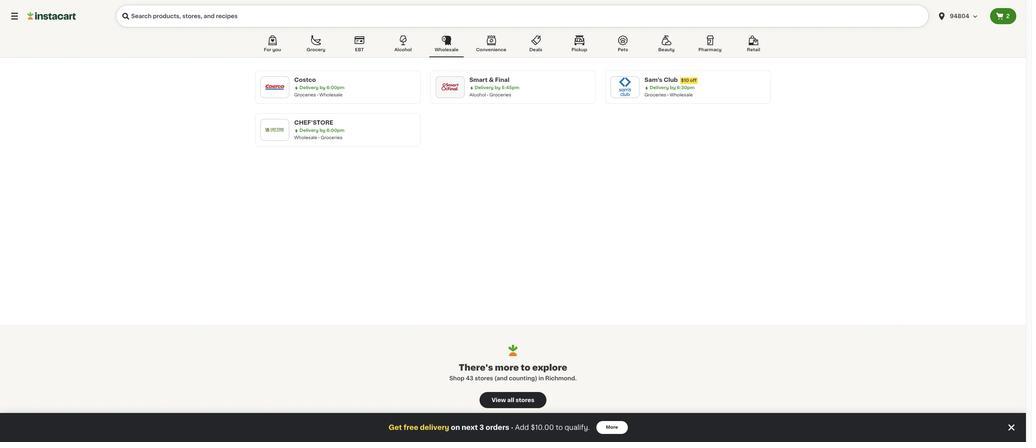 Task type: describe. For each thing, give the bounding box(es) containing it.
6:00pm for costco
[[327, 86, 345, 90]]

instacart image
[[27, 11, 76, 21]]

convenience
[[476, 48, 507, 52]]

delivery by 6:00pm for costco
[[300, 86, 345, 90]]

sam's
[[645, 77, 663, 83]]

deals button
[[519, 34, 554, 57]]

get
[[389, 424, 402, 431]]

•
[[511, 424, 514, 431]]

smart
[[470, 77, 488, 83]]

smart & final
[[470, 77, 510, 83]]

for
[[264, 48, 272, 52]]

all
[[508, 397, 515, 403]]

treatment tracker modal dialog
[[0, 413, 1027, 442]]

sam's club $10 off
[[645, 77, 697, 83]]

view all stores
[[492, 397, 535, 403]]

by for costco
[[320, 86, 326, 90]]

retail button
[[737, 34, 772, 57]]

wholesale button
[[430, 34, 464, 57]]

on
[[451, 424, 460, 431]]

$10.00
[[531, 424, 554, 431]]

next
[[462, 424, 478, 431]]

beauty
[[659, 48, 675, 52]]

qualify.
[[565, 424, 590, 431]]

grocery button
[[299, 34, 334, 57]]

view
[[492, 397, 506, 403]]

delivery by 6:00pm for chef'store
[[300, 128, 345, 133]]

wholesale down chef'store
[[294, 136, 318, 140]]

wholesale groceries
[[294, 136, 343, 140]]

alcohol for alcohol
[[395, 48, 412, 52]]

wholesale inside wholesale button
[[435, 48, 459, 52]]

delivery for chef'store
[[300, 128, 319, 133]]

retail
[[748, 48, 761, 52]]

beauty button
[[650, 34, 684, 57]]

explore
[[533, 363, 568, 372]]

you
[[273, 48, 281, 52]]

6:30pm
[[677, 86, 695, 90]]

pickup button
[[563, 34, 597, 57]]

$10
[[682, 78, 690, 83]]

94804
[[951, 13, 970, 19]]

6:00pm for chef'store
[[327, 128, 345, 133]]

groceries down sam's
[[645, 93, 667, 97]]

alcohol for alcohol groceries
[[470, 93, 486, 97]]

free
[[404, 424, 419, 431]]

stores inside button
[[516, 397, 535, 403]]

2
[[1007, 13, 1011, 19]]

43
[[466, 376, 474, 381]]

shop categories tab list
[[255, 34, 772, 57]]

wholesale down 6:30pm
[[670, 93, 693, 97]]

there's
[[459, 363, 493, 372]]

94804 button
[[938, 5, 986, 27]]

5:45pm
[[502, 86, 520, 90]]

there's more to explore shop 43 stores (and counting) in richmond.
[[450, 363, 577, 381]]

groceries wholesale for 6:30pm
[[645, 93, 693, 97]]

stores inside there's more to explore shop 43 stores (and counting) in richmond.
[[475, 376, 494, 381]]

view all stores link
[[480, 392, 547, 408]]

ebt
[[355, 48, 364, 52]]

pickup
[[572, 48, 588, 52]]



Task type: locate. For each thing, give the bounding box(es) containing it.
wholesale up smart & final logo
[[435, 48, 459, 52]]

to inside there's more to explore shop 43 stores (and counting) in richmond.
[[521, 363, 531, 372]]

delivery
[[300, 86, 319, 90], [475, 86, 494, 90], [650, 86, 669, 90], [300, 128, 319, 133]]

to inside get free delivery on next 3 orders • add $10.00 to qualify.
[[556, 424, 563, 431]]

delivery by 6:00pm down costco on the top
[[300, 86, 345, 90]]

by
[[320, 86, 326, 90], [495, 86, 501, 90], [670, 86, 676, 90], [320, 128, 326, 133]]

1 horizontal spatial to
[[556, 424, 563, 431]]

for you
[[264, 48, 281, 52]]

0 vertical spatial to
[[521, 363, 531, 372]]

orders
[[486, 424, 510, 431]]

delivery by 6:30pm
[[650, 86, 695, 90]]

delivery by 6:00pm
[[300, 86, 345, 90], [300, 128, 345, 133]]

chef'store logo image
[[265, 119, 286, 140]]

smart & final logo image
[[440, 77, 461, 98]]

get free delivery on next 3 orders • add $10.00 to qualify.
[[389, 424, 590, 431]]

2 button
[[991, 8, 1017, 24]]

delivery down costco on the top
[[300, 86, 319, 90]]

to right $10.00
[[556, 424, 563, 431]]

groceries wholesale
[[294, 93, 343, 97], [645, 93, 693, 97]]

0 vertical spatial delivery by 6:00pm
[[300, 86, 345, 90]]

groceries down chef'store
[[321, 136, 343, 140]]

alcohol groceries
[[470, 93, 512, 97]]

convenience button
[[473, 34, 510, 57]]

wholesale up chef'store
[[320, 93, 343, 97]]

to
[[521, 363, 531, 372], [556, 424, 563, 431]]

by for chef'store
[[320, 128, 326, 133]]

delivery
[[420, 424, 450, 431]]

by for smart & final
[[495, 86, 501, 90]]

0 horizontal spatial stores
[[475, 376, 494, 381]]

3
[[480, 424, 484, 431]]

1 6:00pm from the top
[[327, 86, 345, 90]]

2 delivery by 6:00pm from the top
[[300, 128, 345, 133]]

Search field
[[116, 5, 930, 27]]

0 horizontal spatial to
[[521, 363, 531, 372]]

pharmacy
[[699, 48, 722, 52]]

to up counting) on the bottom of the page
[[521, 363, 531, 372]]

(and
[[495, 376, 508, 381]]

1 delivery by 6:00pm from the top
[[300, 86, 345, 90]]

by up chef'store
[[320, 86, 326, 90]]

delivery for smart & final
[[475, 86, 494, 90]]

sam's club logo image
[[615, 77, 636, 98]]

groceries down the delivery by 5:45pm
[[490, 93, 512, 97]]

more
[[606, 425, 619, 430]]

ebt button
[[342, 34, 377, 57]]

1 groceries wholesale from the left
[[294, 93, 343, 97]]

more
[[495, 363, 519, 372]]

0 vertical spatial 6:00pm
[[327, 86, 345, 90]]

costco logo image
[[265, 77, 286, 98]]

off
[[691, 78, 697, 83]]

shop
[[450, 376, 465, 381]]

by down final
[[495, 86, 501, 90]]

by up wholesale groceries
[[320, 128, 326, 133]]

delivery down chef'store
[[300, 128, 319, 133]]

stores right all
[[516, 397, 535, 403]]

0 horizontal spatial alcohol
[[395, 48, 412, 52]]

1 horizontal spatial groceries wholesale
[[645, 93, 693, 97]]

delivery down sam's
[[650, 86, 669, 90]]

chef'store
[[294, 120, 334, 125]]

1 vertical spatial delivery by 6:00pm
[[300, 128, 345, 133]]

1 vertical spatial to
[[556, 424, 563, 431]]

add
[[515, 424, 529, 431]]

in
[[539, 376, 544, 381]]

stores
[[475, 376, 494, 381], [516, 397, 535, 403]]

deals
[[530, 48, 543, 52]]

costco
[[294, 77, 316, 83]]

delivery by 5:45pm
[[475, 86, 520, 90]]

6:00pm
[[327, 86, 345, 90], [327, 128, 345, 133]]

delivery for costco
[[300, 86, 319, 90]]

alcohol button
[[386, 34, 421, 57]]

pets button
[[606, 34, 641, 57]]

groceries wholesale down delivery by 6:30pm
[[645, 93, 693, 97]]

counting)
[[509, 376, 538, 381]]

groceries wholesale for 6:00pm
[[294, 93, 343, 97]]

groceries
[[294, 93, 316, 97], [490, 93, 512, 97], [645, 93, 667, 97], [321, 136, 343, 140]]

alcohol inside button
[[395, 48, 412, 52]]

groceries wholesale down costco on the top
[[294, 93, 343, 97]]

grocery
[[307, 48, 326, 52]]

stores down there's
[[475, 376, 494, 381]]

alcohol
[[395, 48, 412, 52], [470, 93, 486, 97]]

richmond.
[[546, 376, 577, 381]]

1 horizontal spatial alcohol
[[470, 93, 486, 97]]

94804 button
[[933, 5, 991, 27]]

0 vertical spatial alcohol
[[395, 48, 412, 52]]

2 6:00pm from the top
[[327, 128, 345, 133]]

&
[[489, 77, 494, 83]]

1 vertical spatial 6:00pm
[[327, 128, 345, 133]]

0 horizontal spatial groceries wholesale
[[294, 93, 343, 97]]

0 vertical spatial stores
[[475, 376, 494, 381]]

by down club
[[670, 86, 676, 90]]

club
[[664, 77, 678, 83]]

more button
[[597, 421, 628, 434]]

groceries down costco on the top
[[294, 93, 316, 97]]

1 vertical spatial stores
[[516, 397, 535, 403]]

for you button
[[255, 34, 290, 57]]

wholesale
[[435, 48, 459, 52], [320, 93, 343, 97], [670, 93, 693, 97], [294, 136, 318, 140]]

2 groceries wholesale from the left
[[645, 93, 693, 97]]

pets
[[618, 48, 629, 52]]

view all stores button
[[480, 392, 547, 408]]

final
[[495, 77, 510, 83]]

delivery by 6:00pm up wholesale groceries
[[300, 128, 345, 133]]

1 vertical spatial alcohol
[[470, 93, 486, 97]]

1 horizontal spatial stores
[[516, 397, 535, 403]]

pharmacy button
[[693, 34, 728, 57]]

None search field
[[116, 5, 930, 27]]

delivery down the "smart & final"
[[475, 86, 494, 90]]



Task type: vqa. For each thing, say whether or not it's contained in the screenshot.
the right small
no



